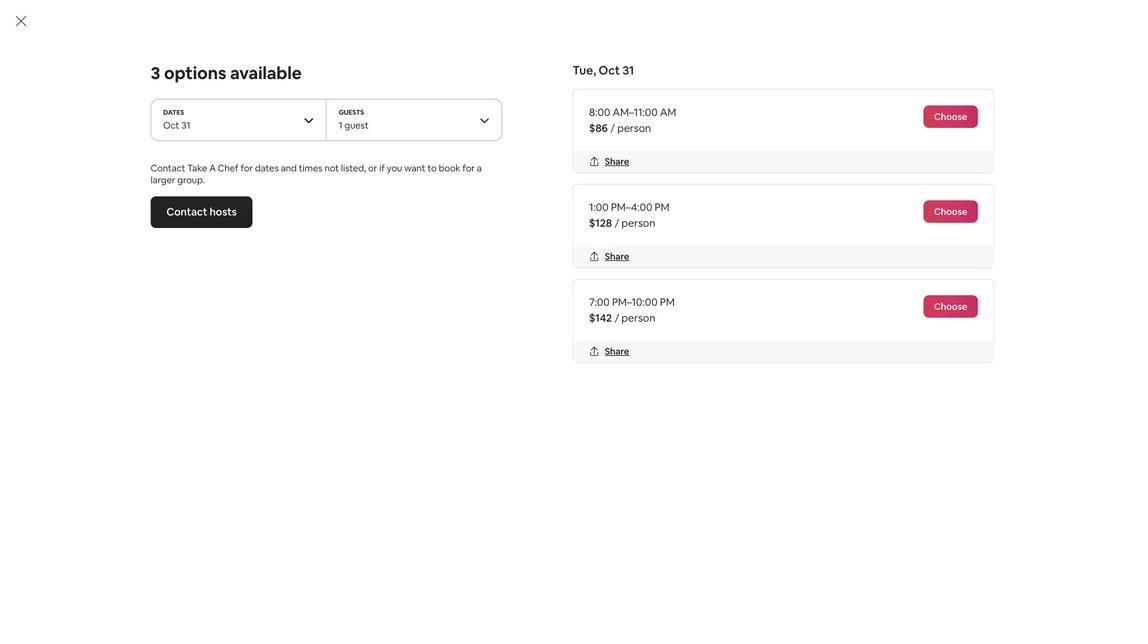 Task type: describe. For each thing, give the bounding box(es) containing it.
2 horizontal spatial for
[[463, 162, 475, 174]]

share for $142
[[605, 345, 629, 357]]

pm–4:00
[[611, 200, 652, 214]]

june 2023
[[238, 99, 281, 111]]

7:00 inside "7:00 pm–10:00 pm $142 / person"
[[589, 295, 610, 309]]

group.
[[177, 174, 205, 186]]

take
[[187, 162, 207, 174]]

person for pm–4:00
[[622, 216, 655, 229]]

1
[[339, 119, 342, 131]]

personable
[[437, 123, 491, 136]]

julie
[[238, 83, 261, 97]]

oct inside choose from available dates 3 available for oct 31
[[272, 224, 291, 237]]

/ down 'tue, oct 31 7:00 pm–10:00 pm'
[[545, 320, 550, 334]]

8:00 am–11:00 am $86 / person
[[589, 105, 676, 135]]

1 was from the left
[[267, 123, 286, 136]]

you
[[387, 162, 402, 174]]

$142
[[589, 311, 612, 324]]

options
[[164, 62, 226, 84]]

contact hosts link
[[151, 196, 253, 228]]

larger
[[151, 174, 175, 186]]

0 horizontal spatial for
[[241, 162, 253, 174]]

pm for 7:00 pm–10:00 pm
[[660, 295, 675, 309]]

listed,
[[341, 162, 366, 174]]

pm inside 'tue, oct 31 7:00 pm–10:00 pm'
[[581, 285, 594, 297]]

7:00 pm–10:00 pm $142 / person
[[589, 295, 675, 324]]

but
[[417, 123, 434, 136]]

chef inside 'chef damon was great! he was professional but personable at the same time. we loved our meal and the whole experience!'
[[203, 123, 227, 136]]

at
[[493, 123, 503, 136]]

contact for contact take a chef for dates and times not listed, or if you want to book for a larger group.
[[151, 162, 185, 174]]

professional
[[356, 123, 415, 136]]

$128
[[589, 216, 612, 229]]

meal
[[343, 139, 367, 152]]

2 vertical spatial available
[[212, 224, 253, 237]]

/ person
[[545, 320, 586, 334]]

loved
[[296, 139, 322, 152]]

or
[[368, 162, 377, 174]]

we
[[277, 139, 294, 152]]

guest
[[345, 119, 369, 131]]

dates
[[163, 108, 184, 117]]

he
[[319, 123, 333, 136]]

oct for tue, oct 31
[[599, 63, 620, 78]]

damon
[[229, 123, 265, 136]]

if
[[379, 162, 385, 174]]

7:00 inside 'tue, oct 31 7:00 pm–10:00 pm'
[[519, 285, 538, 297]]

from
[[259, 201, 292, 220]]

contact for contact hosts
[[166, 205, 207, 219]]

tue, for tue, oct 31
[[573, 63, 596, 78]]

31 inside choose from available dates 3 available for oct 31
[[293, 224, 303, 237]]

dates oct 31
[[163, 108, 190, 131]]

and inside contact take a chef for dates and times not listed, or if you want to book for a larger group.
[[281, 162, 297, 174]]

choose
[[203, 201, 256, 220]]

31 for tue, oct 31 7:00 pm–10:00 pm
[[564, 269, 574, 283]]

2 the from the left
[[390, 139, 406, 152]]

/ for $128
[[615, 216, 619, 229]]

chef inside contact take a chef for dates and times not listed, or if you want to book for a larger group.
[[218, 162, 239, 174]]

0 horizontal spatial 3
[[151, 62, 160, 84]]

person for pm–10:00
[[622, 311, 655, 324]]

2023
[[260, 99, 281, 111]]

3 inside choose from available dates 3 available for oct 31
[[203, 224, 209, 237]]

tue, oct 31
[[573, 63, 634, 78]]

1 list item from the left
[[198, 0, 510, 84]]

same
[[222, 139, 248, 152]]

2 was from the left
[[335, 123, 354, 136]]

available for options
[[230, 62, 302, 84]]

great!
[[288, 123, 317, 136]]

guests
[[339, 108, 364, 117]]

31 for tue, oct 31
[[623, 63, 634, 78]]



Task type: locate. For each thing, give the bounding box(es) containing it.
share button
[[584, 150, 635, 173], [584, 245, 635, 268], [584, 340, 635, 363]]

1 vertical spatial share
[[605, 251, 629, 262]]

0 horizontal spatial 7:00
[[519, 285, 538, 297]]

$86
[[589, 121, 608, 135]]

0 horizontal spatial was
[[267, 123, 286, 136]]

1 share from the top
[[605, 156, 629, 167]]

oct down from
[[272, 224, 291, 237]]

and
[[369, 139, 387, 152], [281, 162, 297, 174]]

3 options available
[[151, 62, 302, 84]]

available up 2023 on the top of page
[[230, 62, 302, 84]]

3
[[151, 62, 160, 84], [203, 224, 209, 237]]

not
[[325, 162, 339, 174]]

0 vertical spatial contact
[[151, 162, 185, 174]]

dates inside choose from available dates 3 available for oct 31
[[358, 201, 396, 220]]

a
[[477, 162, 482, 174]]

list
[[198, 0, 947, 180]]

/ inside "7:00 pm–10:00 pm $142 / person"
[[615, 311, 619, 324]]

1 vertical spatial 3
[[203, 224, 209, 237]]

share button for $86
[[584, 150, 635, 173]]

tue, inside 'tue, oct 31 7:00 pm–10:00 pm'
[[519, 269, 540, 283]]

1:00 pm–4:00 pm $128 / person
[[589, 200, 670, 229]]

chef
[[203, 123, 227, 136], [218, 162, 239, 174]]

0 horizontal spatial tue,
[[519, 269, 540, 283]]

whole
[[408, 139, 438, 152]]

1 horizontal spatial for
[[256, 224, 270, 237]]

oct inside 'tue, oct 31 7:00 pm–10:00 pm'
[[543, 269, 562, 283]]

2 share button from the top
[[584, 245, 635, 268]]

1 vertical spatial share button
[[584, 245, 635, 268]]

share for $128
[[605, 251, 629, 262]]

the up a
[[203, 139, 220, 152]]

tue, for tue, oct 31 7:00 pm–10:00 pm
[[519, 269, 540, 283]]

contact inside contact take a chef for dates and times not listed, or if you want to book for a larger group.
[[151, 162, 185, 174]]

share for $86
[[605, 156, 629, 167]]

was
[[267, 123, 286, 136], [335, 123, 354, 136]]

/ right "$142"
[[615, 311, 619, 324]]

was down guests
[[335, 123, 354, 136]]

0 vertical spatial available
[[230, 62, 302, 84]]

1 vertical spatial dates
[[358, 201, 396, 220]]

pm–10:00 inside "7:00 pm–10:00 pm $142 / person"
[[612, 295, 658, 309]]

person down pm–4:00
[[622, 216, 655, 229]]

contact
[[151, 162, 185, 174], [166, 205, 207, 219]]

available down contact take a chef for dates and times not listed, or if you want to book for a larger group.
[[295, 201, 355, 220]]

available
[[230, 62, 302, 84], [295, 201, 355, 220], [212, 224, 253, 237]]

3 share button from the top
[[584, 340, 635, 363]]

/ right $86
[[611, 121, 615, 135]]

1 horizontal spatial dates
[[358, 201, 396, 220]]

1 vertical spatial chef
[[218, 162, 239, 174]]

for inside choose from available dates 3 available for oct 31
[[256, 224, 270, 237]]

am
[[660, 105, 676, 119]]

0 vertical spatial share
[[605, 156, 629, 167]]

0 vertical spatial 3
[[151, 62, 160, 84]]

2 vertical spatial share button
[[584, 340, 635, 363]]

list item
[[198, 0, 510, 84], [573, 0, 885, 84]]

and left times
[[281, 162, 297, 174]]

list containing julie
[[198, 0, 947, 180]]

share button down "$142"
[[584, 340, 635, 363]]

31 up am–11:00
[[623, 63, 634, 78]]

to
[[427, 162, 437, 174]]

was up we
[[267, 123, 286, 136]]

2 list item from the left
[[573, 0, 885, 84]]

available for from
[[295, 201, 355, 220]]

for down same at the top of the page
[[241, 162, 253, 174]]

contact take a chef for dates and times not listed, or if you want to book for a larger group.
[[151, 162, 482, 186]]

the down the professional
[[390, 139, 406, 152]]

share
[[605, 156, 629, 167], [605, 251, 629, 262], [605, 345, 629, 357]]

our
[[325, 139, 341, 152]]

oct for dates oct 31
[[163, 119, 179, 131]]

person inside 8:00 am–11:00 am $86 / person
[[617, 121, 651, 135]]

0 horizontal spatial the
[[203, 139, 220, 152]]

oct inside dates oct 31
[[163, 119, 179, 131]]

1 horizontal spatial list item
[[573, 0, 885, 84]]

and inside 'chef damon was great! he was professional but personable at the same time. we loved our meal and the whole experience!'
[[369, 139, 387, 152]]

pm inside "1:00 pm–4:00 pm $128 / person"
[[655, 200, 670, 214]]

pm inside "7:00 pm–10:00 pm $142 / person"
[[660, 295, 675, 309]]

available down choose
[[212, 224, 253, 237]]

oct up / person
[[543, 269, 562, 283]]

1 horizontal spatial 7:00
[[589, 295, 610, 309]]

pm–10:00 up "$142"
[[612, 295, 658, 309]]

1 vertical spatial available
[[295, 201, 355, 220]]

1 vertical spatial and
[[281, 162, 297, 174]]

1 horizontal spatial was
[[335, 123, 354, 136]]

oct for tue, oct 31 7:00 pm–10:00 pm
[[543, 269, 562, 283]]

chef up same at the top of the page
[[203, 123, 227, 136]]

pm–10:00 up / person
[[540, 285, 579, 297]]

3 down contact hosts
[[203, 224, 209, 237]]

dates
[[255, 162, 279, 174], [358, 201, 396, 220]]

for left a
[[463, 162, 475, 174]]

chef damon was great! he was professional but personable at the same time. we loved our meal and the whole experience!
[[203, 123, 503, 152]]

share down $86
[[605, 156, 629, 167]]

person
[[617, 121, 651, 135], [622, 216, 655, 229], [622, 311, 655, 324], [552, 320, 586, 334]]

share button for $142
[[584, 340, 635, 363]]

dates down or
[[358, 201, 396, 220]]

/ for $142
[[615, 311, 619, 324]]

2 vertical spatial share
[[605, 345, 629, 357]]

choose from available dates 3 available for oct 31
[[203, 201, 396, 237]]

pm
[[655, 200, 670, 214], [581, 285, 594, 297], [660, 295, 675, 309]]

/
[[611, 121, 615, 135], [615, 216, 619, 229], [615, 311, 619, 324], [545, 320, 550, 334]]

person left "$142"
[[552, 320, 586, 334]]

june
[[238, 99, 258, 111]]

times
[[299, 162, 323, 174]]

book
[[439, 162, 461, 174]]

/ inside "1:00 pm–4:00 pm $128 / person"
[[615, 216, 619, 229]]

experience!
[[440, 139, 497, 152]]

oct
[[599, 63, 620, 78], [163, 119, 179, 131], [272, 224, 291, 237], [543, 269, 562, 283]]

tue, oct 31 7:00 pm–10:00 pm
[[519, 269, 594, 297]]

person inside "1:00 pm–4:00 pm $128 / person"
[[622, 216, 655, 229]]

want
[[404, 162, 425, 174]]

3 left 'options'
[[151, 62, 160, 84]]

and down the professional
[[369, 139, 387, 152]]

1 vertical spatial tue,
[[519, 269, 540, 283]]

31 up / person
[[564, 269, 574, 283]]

0 vertical spatial and
[[369, 139, 387, 152]]

contact down group.
[[166, 205, 207, 219]]

31
[[623, 63, 634, 78], [181, 119, 190, 131], [293, 224, 303, 237], [564, 269, 574, 283]]

a
[[209, 162, 216, 174]]

person down am–11:00
[[617, 121, 651, 135]]

share button down $128 at top right
[[584, 245, 635, 268]]

1 share button from the top
[[584, 150, 635, 173]]

dates inside contact take a chef for dates and times not listed, or if you want to book for a larger group.
[[255, 162, 279, 174]]

3 share from the top
[[605, 345, 629, 357]]

pm–10:00 inside 'tue, oct 31 7:00 pm–10:00 pm'
[[540, 285, 579, 297]]

time.
[[251, 139, 275, 152]]

share button for $128
[[584, 245, 635, 268]]

1 horizontal spatial tue,
[[573, 63, 596, 78]]

31 for dates oct 31
[[181, 119, 190, 131]]

julie image
[[203, 84, 230, 111], [203, 84, 230, 111]]

/ right $128 at top right
[[615, 216, 619, 229]]

1 the from the left
[[203, 139, 220, 152]]

person inside "7:00 pm–10:00 pm $142 / person"
[[622, 311, 655, 324]]

share button down $86
[[584, 150, 635, 173]]

pm for 1:00 pm–4:00 pm
[[655, 200, 670, 214]]

31 down contact take a chef for dates and times not listed, or if you want to book for a larger group.
[[293, 224, 303, 237]]

31 inside dates oct 31
[[181, 119, 190, 131]]

0 vertical spatial chef
[[203, 123, 227, 136]]

2 share from the top
[[605, 251, 629, 262]]

1 horizontal spatial pm–10:00
[[612, 295, 658, 309]]

hosts
[[210, 205, 237, 219]]

/ inside 8:00 am–11:00 am $86 / person
[[611, 121, 615, 135]]

guests 1 guest
[[339, 108, 369, 131]]

share down "$142"
[[605, 345, 629, 357]]

tue,
[[573, 63, 596, 78], [519, 269, 540, 283]]

person right "$142"
[[622, 311, 655, 324]]

31 down dates
[[181, 119, 190, 131]]

8:00
[[589, 105, 610, 119]]

0 vertical spatial share button
[[584, 150, 635, 173]]

share down $128 at top right
[[605, 251, 629, 262]]

contact hosts
[[166, 205, 237, 219]]

pm–10:00
[[540, 285, 579, 297], [612, 295, 658, 309]]

0 horizontal spatial and
[[281, 162, 297, 174]]

0 vertical spatial tue,
[[573, 63, 596, 78]]

oct down dates
[[163, 119, 179, 131]]

chef right a
[[218, 162, 239, 174]]

am–11:00
[[613, 105, 658, 119]]

1 horizontal spatial 3
[[203, 224, 209, 237]]

for down from
[[256, 224, 270, 237]]

0 horizontal spatial dates
[[255, 162, 279, 174]]

0 horizontal spatial list item
[[198, 0, 510, 84]]

1 horizontal spatial and
[[369, 139, 387, 152]]

0 horizontal spatial pm–10:00
[[540, 285, 579, 297]]

oct up 8:00
[[599, 63, 620, 78]]

31 inside 'tue, oct 31 7:00 pm–10:00 pm'
[[564, 269, 574, 283]]

7:00
[[519, 285, 538, 297], [589, 295, 610, 309]]

1 horizontal spatial the
[[390, 139, 406, 152]]

0 vertical spatial dates
[[255, 162, 279, 174]]

/ for $86
[[611, 121, 615, 135]]

contact left take
[[151, 162, 185, 174]]

1:00
[[589, 200, 609, 214]]

for
[[241, 162, 253, 174], [463, 162, 475, 174], [256, 224, 270, 237]]

the
[[203, 139, 220, 152], [390, 139, 406, 152]]

dates down time.
[[255, 162, 279, 174]]

1 vertical spatial contact
[[166, 205, 207, 219]]

person for am–11:00
[[617, 121, 651, 135]]



Task type: vqa. For each thing, say whether or not it's contained in the screenshot.
Search destinations search box
no



